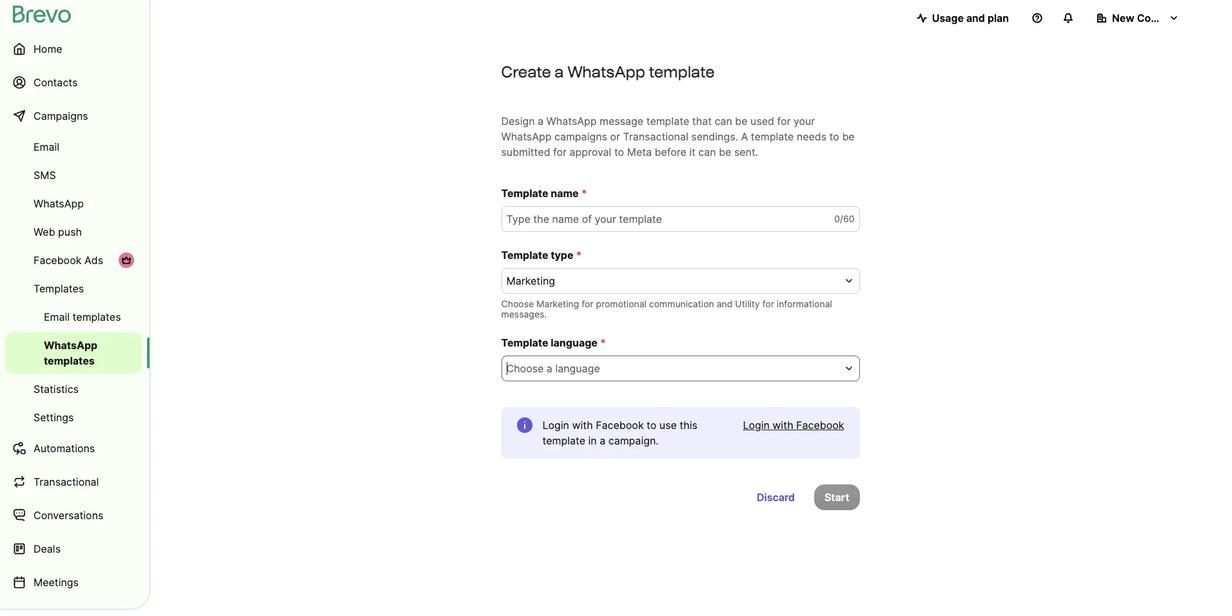 Task type: describe. For each thing, give the bounding box(es) containing it.
whatsapp up campaigns
[[547, 115, 597, 128]]

whatsapp down email templates link
[[44, 339, 97, 352]]

promotional
[[596, 299, 647, 310]]

* for template language *
[[600, 337, 606, 350]]

home link
[[5, 34, 142, 65]]

transactional link
[[5, 467, 142, 498]]

email templates
[[44, 311, 121, 324]]

ads
[[84, 254, 103, 267]]

name
[[551, 187, 579, 200]]

whatsapp up web push
[[34, 197, 84, 210]]

for left your on the right top of the page
[[778, 115, 791, 128]]

meetings link
[[5, 568, 142, 599]]

0 horizontal spatial facebook
[[34, 254, 82, 267]]

templates
[[34, 283, 84, 295]]

/
[[841, 214, 844, 224]]

sent.
[[735, 146, 759, 159]]

a
[[741, 130, 748, 143]]

deals link
[[5, 534, 142, 565]]

2 horizontal spatial be
[[843, 130, 855, 143]]

template for template type
[[502, 249, 549, 262]]

informational
[[777, 299, 833, 310]]

marketing inside popup button
[[507, 275, 555, 288]]

whatsapp templates
[[44, 339, 97, 368]]

usage
[[933, 12, 964, 25]]

for right "utility"
[[763, 299, 775, 310]]

facebook for login with facebook to use this template in a campaign.
[[596, 419, 644, 432]]

1 vertical spatial can
[[699, 146, 716, 159]]

usage and plan button
[[907, 5, 1020, 31]]

conversations link
[[5, 501, 142, 532]]

0 / 60
[[835, 214, 855, 224]]

a for create
[[555, 63, 564, 81]]

submitted
[[502, 146, 551, 159]]

template up the before
[[647, 115, 690, 128]]

email for email
[[34, 141, 59, 154]]

approval
[[570, 146, 612, 159]]

for down campaigns
[[554, 146, 567, 159]]

campaigns link
[[5, 101, 142, 132]]

home
[[34, 43, 62, 55]]

it
[[690, 146, 696, 159]]

email templates link
[[5, 304, 142, 330]]

template for template language
[[502, 337, 549, 350]]

used
[[751, 115, 775, 128]]

whatsapp up submitted
[[502, 130, 552, 143]]

meta
[[627, 146, 652, 159]]

communication
[[649, 299, 715, 310]]

a inside login with facebook to use this template in a campaign.
[[600, 435, 606, 448]]

meetings
[[34, 577, 79, 590]]

left___rvooi image
[[121, 255, 132, 266]]

a for choose
[[547, 363, 553, 375]]

template for template name
[[502, 187, 549, 200]]

choose a language button
[[502, 356, 860, 382]]

discard button
[[747, 485, 806, 511]]

design
[[502, 115, 535, 128]]

push
[[58, 226, 82, 239]]

start button
[[815, 485, 860, 511]]

settings
[[34, 412, 74, 424]]

message
[[600, 115, 644, 128]]

1 horizontal spatial be
[[736, 115, 748, 128]]

statistics link
[[5, 377, 142, 403]]

template up that
[[649, 63, 715, 81]]

automations link
[[5, 433, 142, 464]]

* for template type *
[[576, 249, 582, 262]]

or
[[610, 130, 620, 143]]

choose for choose marketing for promotional communication and utility for informational messages.
[[502, 299, 534, 310]]

template down 'used'
[[751, 130, 794, 143]]

web
[[34, 226, 55, 239]]

choose a language
[[507, 363, 600, 375]]

conversations
[[34, 510, 103, 522]]

marketing inside choose marketing for promotional communication and utility for informational messages.
[[537, 299, 579, 310]]

your
[[794, 115, 816, 128]]

sms
[[34, 169, 56, 182]]

marketing button
[[502, 268, 860, 294]]

choose for choose a language
[[507, 363, 544, 375]]

a for design
[[538, 115, 544, 128]]



Task type: vqa. For each thing, say whether or not it's contained in the screenshot.
no color icon
no



Task type: locate. For each thing, give the bounding box(es) containing it.
login
[[543, 419, 570, 432], [743, 419, 770, 432]]

2 vertical spatial template
[[502, 337, 549, 350]]

None field
[[507, 361, 840, 377]]

language down template language *
[[556, 363, 600, 375]]

1 vertical spatial marketing
[[537, 299, 579, 310]]

alert
[[502, 408, 860, 459]]

new
[[1113, 12, 1135, 25]]

0 vertical spatial transactional
[[623, 130, 689, 143]]

1 vertical spatial language
[[556, 363, 600, 375]]

campaigns
[[555, 130, 608, 143]]

web push
[[34, 226, 82, 239]]

facebook for login with facebook
[[797, 419, 845, 432]]

1 horizontal spatial and
[[967, 12, 986, 25]]

0 vertical spatial marketing
[[507, 275, 555, 288]]

email for email templates
[[44, 311, 70, 324]]

language
[[551, 337, 598, 350], [556, 363, 600, 375]]

templates for email templates
[[73, 311, 121, 324]]

a inside popup button
[[547, 363, 553, 375]]

template left type
[[502, 249, 549, 262]]

to inside login with facebook to use this template in a campaign.
[[647, 419, 657, 432]]

automations
[[34, 443, 95, 455]]

template language *
[[502, 337, 606, 350]]

0 horizontal spatial and
[[717, 299, 733, 310]]

2 vertical spatial be
[[719, 146, 732, 159]]

template left in
[[543, 435, 586, 448]]

2 horizontal spatial to
[[830, 130, 840, 143]]

messages.
[[502, 309, 547, 320]]

1 login from the left
[[543, 419, 570, 432]]

0 horizontal spatial with
[[572, 419, 593, 432]]

and inside "button"
[[967, 12, 986, 25]]

Type the name of your template text field
[[502, 206, 860, 232]]

1 vertical spatial transactional
[[34, 476, 99, 489]]

1 horizontal spatial login
[[743, 419, 770, 432]]

create
[[502, 63, 551, 81]]

0 vertical spatial can
[[715, 115, 733, 128]]

a right create
[[555, 63, 564, 81]]

be down the sendings.
[[719, 146, 732, 159]]

create a whatsapp template
[[502, 63, 715, 81]]

0 horizontal spatial to
[[615, 146, 625, 159]]

company
[[1138, 12, 1185, 25]]

1 horizontal spatial to
[[647, 419, 657, 432]]

0 vertical spatial be
[[736, 115, 748, 128]]

choose
[[502, 299, 534, 310], [507, 363, 544, 375]]

language inside popup button
[[556, 363, 600, 375]]

login with facebook link
[[743, 418, 845, 433]]

settings link
[[5, 405, 142, 431]]

template type *
[[502, 249, 582, 262]]

0 vertical spatial email
[[34, 141, 59, 154]]

deals
[[34, 543, 61, 556]]

discard
[[757, 492, 795, 504]]

email
[[34, 141, 59, 154], [44, 311, 70, 324]]

0 horizontal spatial be
[[719, 146, 732, 159]]

utility
[[736, 299, 760, 310]]

a right design
[[538, 115, 544, 128]]

template
[[649, 63, 715, 81], [647, 115, 690, 128], [751, 130, 794, 143], [543, 435, 586, 448]]

0 vertical spatial to
[[830, 130, 840, 143]]

campaigns
[[34, 110, 88, 123]]

language up the choose a language
[[551, 337, 598, 350]]

and left plan
[[967, 12, 986, 25]]

web push link
[[5, 219, 142, 245]]

0 vertical spatial choose
[[502, 299, 534, 310]]

choose down template language *
[[507, 363, 544, 375]]

1 vertical spatial to
[[615, 146, 625, 159]]

email link
[[5, 134, 142, 160]]

new company
[[1113, 12, 1185, 25]]

contacts link
[[5, 67, 142, 98]]

2 template from the top
[[502, 249, 549, 262]]

* right type
[[576, 249, 582, 262]]

can
[[715, 115, 733, 128], [699, 146, 716, 159]]

new company button
[[1087, 5, 1190, 31]]

login with facebook
[[743, 419, 845, 432]]

and inside choose marketing for promotional communication and utility for informational messages.
[[717, 299, 733, 310]]

transactional inside "design a whatsapp message template that can be used for your whatsapp campaigns or transactional sendings. a template needs to be submitted for approval to meta before it can be sent."
[[623, 130, 689, 143]]

needs
[[797, 130, 827, 143]]

email up sms
[[34, 141, 59, 154]]

choose inside choose marketing for promotional communication and utility for informational messages.
[[502, 299, 534, 310]]

templates
[[73, 311, 121, 324], [44, 355, 95, 368]]

marketing down template type *
[[507, 275, 555, 288]]

facebook ads
[[34, 254, 103, 267]]

with for login with facebook
[[773, 419, 794, 432]]

0
[[835, 214, 841, 224]]

campaign.
[[609, 435, 659, 448]]

0 vertical spatial *
[[582, 187, 587, 200]]

to left use
[[647, 419, 657, 432]]

* right name
[[582, 187, 587, 200]]

0 vertical spatial template
[[502, 187, 549, 200]]

1 horizontal spatial facebook
[[596, 419, 644, 432]]

and left "utility"
[[717, 299, 733, 310]]

email down templates
[[44, 311, 70, 324]]

template inside login with facebook to use this template in a campaign.
[[543, 435, 586, 448]]

email inside email link
[[34, 141, 59, 154]]

1 vertical spatial and
[[717, 299, 733, 310]]

before
[[655, 146, 687, 159]]

0 vertical spatial templates
[[73, 311, 121, 324]]

type
[[551, 249, 574, 262]]

2 login from the left
[[743, 419, 770, 432]]

template name *
[[502, 187, 587, 200]]

2 with from the left
[[773, 419, 794, 432]]

templates up the statistics "link"
[[44, 355, 95, 368]]

60
[[844, 214, 855, 224]]

1 vertical spatial choose
[[507, 363, 544, 375]]

choose inside popup button
[[507, 363, 544, 375]]

sms link
[[5, 163, 142, 188]]

2 vertical spatial *
[[600, 337, 606, 350]]

with inside login with facebook to use this template in a campaign.
[[572, 419, 593, 432]]

* for template name *
[[582, 187, 587, 200]]

1 horizontal spatial transactional
[[623, 130, 689, 143]]

0 horizontal spatial login
[[543, 419, 570, 432]]

whatsapp templates link
[[5, 333, 142, 374]]

be up a at the top of page
[[736, 115, 748, 128]]

a right in
[[600, 435, 606, 448]]

1 vertical spatial *
[[576, 249, 582, 262]]

login with facebook to use this template in a campaign.
[[543, 419, 698, 448]]

contacts
[[34, 76, 78, 89]]

login for login with facebook to use this template in a campaign.
[[543, 419, 570, 432]]

use
[[660, 419, 677, 432]]

template
[[502, 187, 549, 200], [502, 249, 549, 262], [502, 337, 549, 350]]

1 template from the top
[[502, 187, 549, 200]]

facebook ads link
[[5, 248, 142, 274]]

sendings.
[[692, 130, 739, 143]]

templates down templates link
[[73, 311, 121, 324]]

email inside email templates link
[[44, 311, 70, 324]]

alert containing login with facebook to use this template in a campaign.
[[502, 408, 860, 459]]

templates inside whatsapp templates
[[44, 355, 95, 368]]

statistics
[[34, 383, 79, 396]]

to down or
[[615, 146, 625, 159]]

to
[[830, 130, 840, 143], [615, 146, 625, 159], [647, 419, 657, 432]]

1 vertical spatial templates
[[44, 355, 95, 368]]

1 vertical spatial email
[[44, 311, 70, 324]]

whatsapp up the message
[[568, 63, 646, 81]]

be
[[736, 115, 748, 128], [843, 130, 855, 143], [719, 146, 732, 159]]

that
[[693, 115, 712, 128]]

with
[[572, 419, 593, 432], [773, 419, 794, 432]]

1 with from the left
[[572, 419, 593, 432]]

* down promotional
[[600, 337, 606, 350]]

1 horizontal spatial with
[[773, 419, 794, 432]]

templates link
[[5, 276, 142, 302]]

transactional up the before
[[623, 130, 689, 143]]

1 vertical spatial be
[[843, 130, 855, 143]]

start
[[825, 492, 850, 504]]

be right needs
[[843, 130, 855, 143]]

transactional down the automations
[[34, 476, 99, 489]]

marketing up template language *
[[537, 299, 579, 310]]

3 template from the top
[[502, 337, 549, 350]]

for
[[778, 115, 791, 128], [554, 146, 567, 159], [582, 299, 594, 310], [763, 299, 775, 310]]

a inside "design a whatsapp message template that can be used for your whatsapp campaigns or transactional sendings. a template needs to be submitted for approval to meta before it can be sent."
[[538, 115, 544, 128]]

facebook inside login with facebook to use this template in a campaign.
[[596, 419, 644, 432]]

choose marketing for promotional communication and utility for informational messages.
[[502, 299, 833, 320]]

login for login with facebook
[[743, 419, 770, 432]]

design a whatsapp message template that can be used for your whatsapp campaigns or transactional sendings. a template needs to be submitted for approval to meta before it can be sent.
[[502, 115, 855, 159]]

to right needs
[[830, 130, 840, 143]]

a down template language *
[[547, 363, 553, 375]]

0 vertical spatial and
[[967, 12, 986, 25]]

facebook
[[34, 254, 82, 267], [596, 419, 644, 432], [797, 419, 845, 432]]

for left promotional
[[582, 299, 594, 310]]

whatsapp
[[568, 63, 646, 81], [547, 115, 597, 128], [502, 130, 552, 143], [34, 197, 84, 210], [44, 339, 97, 352]]

1 vertical spatial template
[[502, 249, 549, 262]]

*
[[582, 187, 587, 200], [576, 249, 582, 262], [600, 337, 606, 350]]

with for login with facebook to use this template in a campaign.
[[572, 419, 593, 432]]

template down messages.
[[502, 337, 549, 350]]

template left name
[[502, 187, 549, 200]]

0 horizontal spatial transactional
[[34, 476, 99, 489]]

can right it
[[699, 146, 716, 159]]

this
[[680, 419, 698, 432]]

none field inside "choose a language" popup button
[[507, 361, 840, 377]]

0 vertical spatial language
[[551, 337, 598, 350]]

transactional
[[623, 130, 689, 143], [34, 476, 99, 489]]

in
[[589, 435, 597, 448]]

2 horizontal spatial facebook
[[797, 419, 845, 432]]

choose up template language *
[[502, 299, 534, 310]]

templates for whatsapp templates
[[44, 355, 95, 368]]

whatsapp link
[[5, 191, 142, 217]]

plan
[[988, 12, 1010, 25]]

marketing
[[507, 275, 555, 288], [537, 299, 579, 310]]

2 vertical spatial to
[[647, 419, 657, 432]]

usage and plan
[[933, 12, 1010, 25]]

login inside login with facebook to use this template in a campaign.
[[543, 419, 570, 432]]

can up the sendings.
[[715, 115, 733, 128]]



